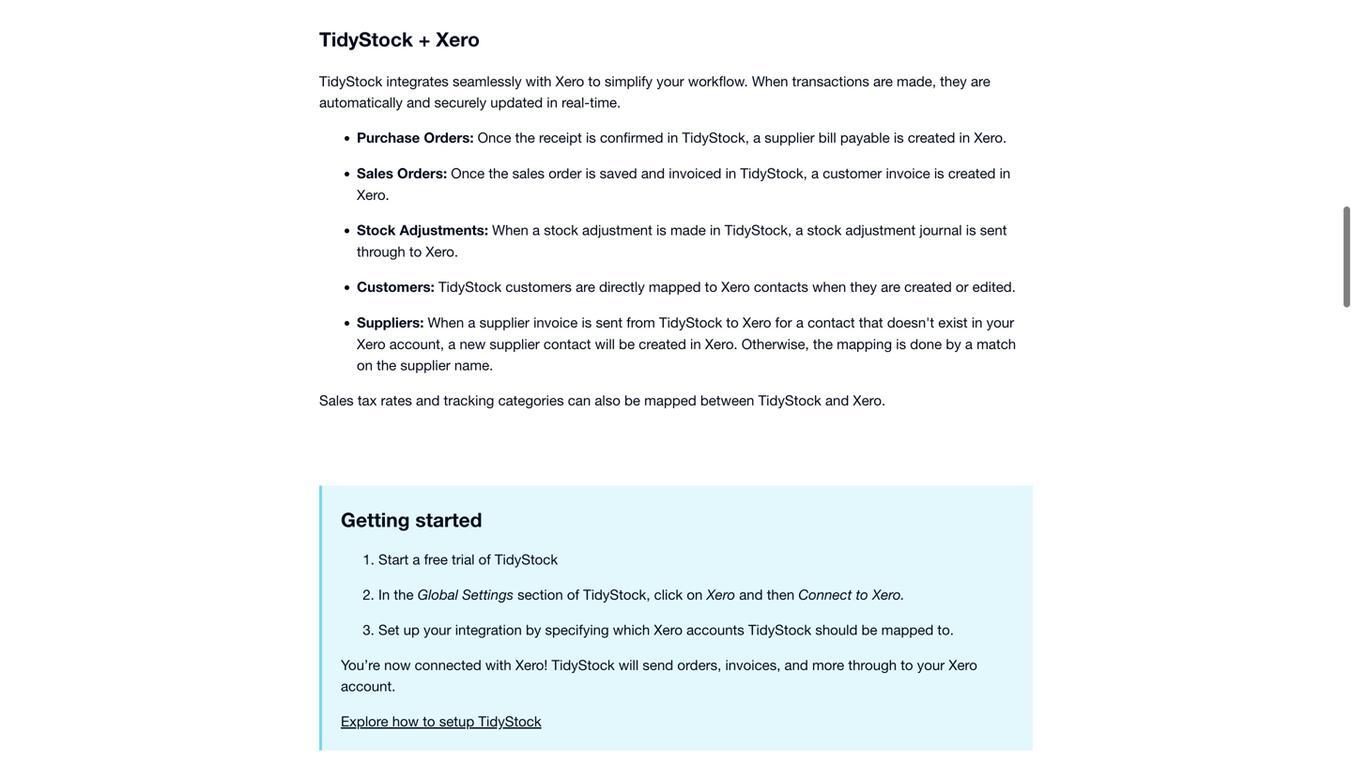 Task type: locate. For each thing, give the bounding box(es) containing it.
tidystock, left customer
[[741, 162, 808, 178]]

a
[[754, 126, 761, 143], [812, 162, 819, 178], [533, 219, 540, 235], [796, 219, 804, 235], [468, 311, 476, 328], [797, 311, 804, 328], [448, 333, 456, 349], [966, 333, 973, 349], [413, 549, 420, 565]]

send
[[643, 654, 674, 671]]

on up tax
[[357, 354, 373, 371]]

0 horizontal spatial with
[[486, 654, 512, 671]]

once left 'sales'
[[451, 162, 485, 178]]

they right the when
[[851, 276, 878, 292]]

adjustment
[[583, 219, 653, 235], [846, 219, 916, 235]]

0 vertical spatial will
[[595, 333, 615, 349]]

bill
[[819, 126, 837, 143]]

adjustment left journal
[[846, 219, 916, 235]]

1 horizontal spatial of
[[567, 584, 580, 600]]

and left then
[[740, 584, 763, 600]]

2 vertical spatial when
[[428, 311, 464, 328]]

mapped left between on the bottom
[[645, 389, 697, 406]]

they inside tidystock integrates seamlessly with xero to simplify your workflow. when transactions are made, they are automatically and securely updated in real-time.
[[941, 70, 968, 86]]

customer
[[823, 162, 882, 178]]

0 horizontal spatial stock
[[544, 219, 579, 235]]

tidystock down the customers: tidystock customers are directly mapped to xero contacts when they are created or edited.
[[660, 311, 723, 328]]

tidystock
[[319, 24, 413, 48], [319, 70, 383, 86], [439, 276, 502, 292], [660, 311, 723, 328], [759, 389, 822, 406], [495, 549, 558, 565], [749, 619, 812, 636], [552, 654, 615, 671], [479, 711, 542, 727]]

xero down "to."
[[949, 654, 978, 671]]

section
[[518, 584, 563, 600]]

be down from
[[619, 333, 635, 349]]

explore how to setup tidystock
[[341, 711, 542, 727]]

on right click
[[687, 584, 703, 600]]

seamlessly
[[453, 70, 522, 86]]

they
[[941, 70, 968, 86], [851, 276, 878, 292]]

xero. inside purchase orders: once the receipt is confirmed in tidystock, a supplier bill payable is created in xero.
[[975, 126, 1007, 143]]

free
[[424, 549, 448, 565]]

0 horizontal spatial adjustment
[[583, 219, 653, 235]]

to right the how on the left bottom
[[423, 711, 436, 727]]

will inside "you're now connected with xero! tidystock will send orders, invoices, and more through to your xero account."
[[619, 654, 639, 671]]

of right section
[[567, 584, 580, 600]]

be inside the when a supplier invoice is sent from tidystock to xero for a contact that doesn't exist in your xero account, a new supplier contact will be created in xero. otherwise, the mapping is done by a match on the supplier name.
[[619, 333, 635, 349]]

a up contacts
[[796, 219, 804, 235]]

created down from
[[639, 333, 687, 349]]

by inside the when a supplier invoice is sent from tidystock to xero for a contact that doesn't exist in your xero account, a new supplier contact will be created in xero. otherwise, the mapping is done by a match on the supplier name.
[[946, 333, 962, 349]]

sent inside the when a supplier invoice is sent from tidystock to xero for a contact that doesn't exist in your xero account, a new supplier contact will be created in xero. otherwise, the mapping is done by a match on the supplier name.
[[596, 311, 623, 328]]

created inside the once the sales order is saved and invoiced in tidystock, a customer invoice is created in xero.
[[949, 162, 996, 178]]

1 horizontal spatial invoice
[[886, 162, 931, 178]]

sales for sales tax rates and tracking categories can also be mapped between tidystock and xero.
[[319, 389, 354, 406]]

0 vertical spatial of
[[479, 549, 491, 565]]

0 horizontal spatial they
[[851, 276, 878, 292]]

tidystock down otherwise,
[[759, 389, 822, 406]]

your right simplify
[[657, 70, 685, 86]]

1 horizontal spatial sales
[[357, 162, 394, 179]]

the left 'sales'
[[489, 162, 509, 178]]

xero inside the customers: tidystock customers are directly mapped to xero contacts when they are created or edited.
[[722, 276, 750, 292]]

stock down order
[[544, 219, 579, 235]]

tidystock inside "you're now connected with xero! tidystock will send orders, invoices, and more through to your xero account."
[[552, 654, 615, 671]]

to down "stock adjustments:"
[[409, 240, 422, 257]]

to up time. at the top of page
[[589, 70, 601, 86]]

tidystock down then
[[749, 619, 812, 636]]

orders: down securely
[[424, 126, 474, 143]]

2 horizontal spatial when
[[752, 70, 789, 86]]

1 adjustment from the left
[[583, 219, 653, 235]]

tidystock, up which
[[584, 584, 651, 600]]

0 vertical spatial by
[[946, 333, 962, 349]]

1 horizontal spatial contact
[[808, 311, 856, 328]]

be right should
[[862, 619, 878, 636]]

1 vertical spatial mapped
[[645, 389, 697, 406]]

1 vertical spatial once
[[451, 162, 485, 178]]

1 vertical spatial when
[[492, 219, 529, 235]]

new
[[460, 333, 486, 349]]

the
[[515, 126, 535, 143], [489, 162, 509, 178], [813, 333, 833, 349], [377, 354, 397, 371], [394, 584, 414, 600]]

click
[[655, 584, 683, 600]]

1 vertical spatial sales
[[319, 389, 354, 406]]

1 vertical spatial on
[[687, 584, 703, 600]]

0 vertical spatial invoice
[[886, 162, 931, 178]]

created
[[908, 126, 956, 143], [949, 162, 996, 178], [905, 276, 952, 292], [639, 333, 687, 349]]

0 vertical spatial be
[[619, 333, 635, 349]]

you're
[[341, 654, 380, 671]]

is down doesn't at top
[[897, 333, 907, 349]]

categories
[[498, 389, 564, 406]]

0 horizontal spatial through
[[357, 240, 406, 257]]

accounts
[[687, 619, 745, 636]]

sent right journal
[[981, 219, 1008, 235]]

stock
[[544, 219, 579, 235], [808, 219, 842, 235]]

tidystock, up contacts
[[725, 219, 792, 235]]

sent inside when a stock adjustment is made in tidystock, a stock adjustment journal is sent through to xero.
[[981, 219, 1008, 235]]

customers:
[[357, 276, 435, 293]]

xero inside "you're now connected with xero! tidystock will send orders, invoices, and more through to your xero account."
[[949, 654, 978, 671]]

1 vertical spatial invoice
[[534, 311, 578, 328]]

the left "mapping"
[[813, 333, 833, 349]]

your up the match
[[987, 311, 1015, 328]]

0 vertical spatial sales
[[357, 162, 394, 179]]

supplier up new
[[480, 311, 530, 328]]

tidystock left +
[[319, 24, 413, 48]]

sales
[[513, 162, 545, 178]]

should
[[816, 619, 858, 636]]

or
[[956, 276, 969, 292]]

in inside tidystock integrates seamlessly with xero to simplify your workflow. when transactions are made, they are automatically and securely updated in real-time.
[[547, 91, 558, 108]]

created down made,
[[908, 126, 956, 143]]

when inside tidystock integrates seamlessly with xero to simplify your workflow. when transactions are made, they are automatically and securely updated in real-time.
[[752, 70, 789, 86]]

in inside when a stock adjustment is made in tidystock, a stock adjustment journal is sent through to xero.
[[710, 219, 721, 235]]

through down stock
[[357, 240, 406, 257]]

0 horizontal spatial by
[[526, 619, 542, 636]]

is right order
[[586, 162, 596, 178]]

when
[[813, 276, 847, 292]]

contact
[[808, 311, 856, 328], [544, 333, 591, 349]]

with left xero!
[[486, 654, 512, 671]]

and
[[407, 91, 431, 108], [642, 162, 665, 178], [416, 389, 440, 406], [826, 389, 850, 406], [740, 584, 763, 600], [785, 654, 809, 671]]

to inside tidystock integrates seamlessly with xero to simplify your workflow. when transactions are made, they are automatically and securely updated in real-time.
[[589, 70, 601, 86]]

to
[[589, 70, 601, 86], [409, 240, 422, 257], [705, 276, 718, 292], [727, 311, 739, 328], [856, 584, 869, 600], [901, 654, 914, 671], [423, 711, 436, 727]]

once the sales order is saved and invoiced in tidystock, a customer invoice is created in xero.
[[357, 162, 1011, 200]]

tracking
[[444, 389, 495, 406]]

created left or
[[905, 276, 952, 292]]

is
[[586, 126, 596, 143], [894, 126, 904, 143], [586, 162, 596, 178], [935, 162, 945, 178], [657, 219, 667, 235], [967, 219, 977, 235], [582, 311, 592, 328], [897, 333, 907, 349]]

a left new
[[448, 333, 456, 349]]

when up new
[[428, 311, 464, 328]]

and down integrates
[[407, 91, 431, 108]]

1 horizontal spatial by
[[946, 333, 962, 349]]

0 vertical spatial once
[[478, 126, 512, 143]]

0 horizontal spatial on
[[357, 354, 373, 371]]

orders:
[[424, 126, 474, 143], [397, 162, 447, 179]]

tidystock, inside when a stock adjustment is made in tidystock, a stock adjustment journal is sent through to xero.
[[725, 219, 792, 235]]

are left directly
[[576, 276, 596, 292]]

updated
[[491, 91, 543, 108]]

tidystock, inside the once the sales order is saved and invoiced in tidystock, a customer invoice is created in xero.
[[741, 162, 808, 178]]

tidystock up automatically
[[319, 70, 383, 86]]

started
[[416, 505, 482, 529]]

to left for
[[727, 311, 739, 328]]

0 horizontal spatial contact
[[544, 333, 591, 349]]

when
[[752, 70, 789, 86], [492, 219, 529, 235], [428, 311, 464, 328]]

sales left tax
[[319, 389, 354, 406]]

0 vertical spatial through
[[357, 240, 406, 257]]

tidystock integrates seamlessly with xero to simplify your workflow. when transactions are made, they are automatically and securely updated in real-time.
[[319, 70, 991, 108]]

tidystock down the specifying
[[552, 654, 615, 671]]

then
[[767, 584, 795, 600]]

1 horizontal spatial through
[[849, 654, 897, 671]]

and left the more
[[785, 654, 809, 671]]

created inside the when a supplier invoice is sent from tidystock to xero for a contact that doesn't exist in your xero account, a new supplier contact will be created in xero. otherwise, the mapping is done by a match on the supplier name.
[[639, 333, 687, 349]]

xero left for
[[743, 311, 772, 328]]

stock up the when
[[808, 219, 842, 235]]

once inside purchase orders: once the receipt is confirmed in tidystock, a supplier bill payable is created in xero.
[[478, 126, 512, 143]]

invoice inside the once the sales order is saved and invoiced in tidystock, a customer invoice is created in xero.
[[886, 162, 931, 178]]

explore how to setup tidystock link
[[341, 708, 1015, 729]]

mapped down when a stock adjustment is made in tidystock, a stock adjustment journal is sent through to xero. at top
[[649, 276, 701, 292]]

be
[[619, 333, 635, 349], [625, 389, 641, 406], [862, 619, 878, 636]]

from
[[627, 311, 656, 328]]

when inside when a stock adjustment is made in tidystock, a stock adjustment journal is sent through to xero.
[[492, 219, 529, 235]]

supplier
[[765, 126, 815, 143], [480, 311, 530, 328], [490, 333, 540, 349], [401, 354, 451, 371]]

with
[[526, 70, 552, 86], [486, 654, 512, 671]]

is left made on the top of page
[[657, 219, 667, 235]]

between
[[701, 389, 755, 406]]

invoice down customers
[[534, 311, 578, 328]]

are
[[874, 70, 893, 86], [971, 70, 991, 86], [576, 276, 596, 292], [881, 276, 901, 292]]

1 vertical spatial will
[[619, 654, 639, 671]]

0 vertical spatial when
[[752, 70, 789, 86]]

with up updated
[[526, 70, 552, 86]]

set
[[379, 619, 400, 636]]

mapped
[[649, 276, 701, 292], [645, 389, 697, 406], [882, 619, 934, 636]]

through
[[357, 240, 406, 257], [849, 654, 897, 671]]

0 horizontal spatial when
[[428, 311, 464, 328]]

match
[[977, 333, 1017, 349]]

xero
[[436, 24, 480, 48], [556, 70, 585, 86], [722, 276, 750, 292], [743, 311, 772, 328], [357, 333, 386, 349], [707, 584, 736, 600], [654, 619, 683, 636], [949, 654, 978, 671]]

start a free trial of tidystock
[[379, 549, 558, 565]]

1 vertical spatial orders:
[[397, 162, 447, 179]]

contact up the "can"
[[544, 333, 591, 349]]

0 horizontal spatial will
[[595, 333, 615, 349]]

with inside "you're now connected with xero! tidystock will send orders, invoices, and more through to your xero account."
[[486, 654, 512, 671]]

through inside "you're now connected with xero! tidystock will send orders, invoices, and more through to your xero account."
[[849, 654, 897, 671]]

1 vertical spatial with
[[486, 654, 512, 671]]

up
[[404, 619, 420, 636]]

to inside "link"
[[423, 711, 436, 727]]

to right the more
[[901, 654, 914, 671]]

customers: tidystock customers are directly mapped to xero contacts when they are created or edited.
[[357, 276, 1016, 293]]

and inside tidystock integrates seamlessly with xero to simplify your workflow. when transactions are made, they are automatically and securely updated in real-time.
[[407, 91, 431, 108]]

tidystock,
[[683, 126, 750, 143], [741, 162, 808, 178], [725, 219, 792, 235], [584, 584, 651, 600]]

0 horizontal spatial sent
[[596, 311, 623, 328]]

otherwise,
[[742, 333, 810, 349]]

on inside the when a supplier invoice is sent from tidystock to xero for a contact that doesn't exist in your xero account, a new supplier contact will be created in xero. otherwise, the mapping is done by a match on the supplier name.
[[357, 354, 373, 371]]

once inside the once the sales order is saved and invoiced in tidystock, a customer invoice is created in xero.
[[451, 162, 485, 178]]

0 vertical spatial contact
[[808, 311, 856, 328]]

by up xero!
[[526, 619, 542, 636]]

1 horizontal spatial they
[[941, 70, 968, 86]]

your
[[657, 70, 685, 86], [987, 311, 1015, 328], [424, 619, 451, 636], [918, 654, 945, 671]]

order
[[549, 162, 582, 178]]

1 vertical spatial sent
[[596, 311, 623, 328]]

your down "to."
[[918, 654, 945, 671]]

1 vertical spatial through
[[849, 654, 897, 671]]

sales tax rates and tracking categories can also be mapped between tidystock and xero.
[[319, 389, 886, 406]]

to down when a stock adjustment is made in tidystock, a stock adjustment journal is sent through to xero. at top
[[705, 276, 718, 292]]

1 horizontal spatial with
[[526, 70, 552, 86]]

when for stock adjustments:
[[492, 219, 529, 235]]

tidystock up new
[[439, 276, 502, 292]]

1 horizontal spatial stock
[[808, 219, 842, 235]]

0 vertical spatial orders:
[[424, 126, 474, 143]]

1 horizontal spatial when
[[492, 219, 529, 235]]

sales down purchase
[[357, 162, 394, 179]]

is left from
[[582, 311, 592, 328]]

1 horizontal spatial will
[[619, 654, 639, 671]]

tidystock right setup at bottom left
[[479, 711, 542, 727]]

1 vertical spatial contact
[[544, 333, 591, 349]]

mapped inside the customers: tidystock customers are directly mapped to xero contacts when they are created or edited.
[[649, 276, 701, 292]]

0 horizontal spatial sales
[[319, 389, 354, 406]]

and right saved at left
[[642, 162, 665, 178]]

integrates
[[387, 70, 449, 86]]

in
[[547, 91, 558, 108], [668, 126, 679, 143], [960, 126, 971, 143], [726, 162, 737, 178], [1000, 162, 1011, 178], [710, 219, 721, 235], [972, 311, 983, 328], [691, 333, 702, 349]]

be right also
[[625, 389, 641, 406]]

orders,
[[678, 654, 722, 671]]

mapped left "to."
[[882, 619, 934, 636]]

with inside tidystock integrates seamlessly with xero to simplify your workflow. when transactions are made, they are automatically and securely updated in real-time.
[[526, 70, 552, 86]]

a left 'bill'
[[754, 126, 761, 143]]

by down exist
[[946, 333, 962, 349]]

created up journal
[[949, 162, 996, 178]]

xero inside tidystock integrates seamlessly with xero to simplify your workflow. when transactions are made, they are automatically and securely updated in real-time.
[[556, 70, 585, 86]]

suppliers:
[[357, 311, 424, 328]]

invoice
[[886, 162, 931, 178], [534, 311, 578, 328]]

tidystock, up invoiced
[[683, 126, 750, 143]]

the left receipt
[[515, 126, 535, 143]]

xero up the accounts
[[707, 584, 736, 600]]

they right made,
[[941, 70, 968, 86]]

a left customer
[[812, 162, 819, 178]]

0 vertical spatial mapped
[[649, 276, 701, 292]]

once
[[478, 126, 512, 143], [451, 162, 485, 178]]

1 horizontal spatial adjustment
[[846, 219, 916, 235]]

and inside "you're now connected with xero! tidystock will send orders, invoices, and more through to your xero account."
[[785, 654, 809, 671]]

0 horizontal spatial invoice
[[534, 311, 578, 328]]

xero!
[[516, 654, 548, 671]]

of right trial
[[479, 549, 491, 565]]

the inside the once the sales order is saved and invoiced in tidystock, a customer invoice is created in xero.
[[489, 162, 509, 178]]

sent left from
[[596, 311, 623, 328]]

0 vertical spatial with
[[526, 70, 552, 86]]

your right up
[[424, 619, 451, 636]]

through right the more
[[849, 654, 897, 671]]

and right the rates
[[416, 389, 440, 406]]

supplier left 'bill'
[[765, 126, 815, 143]]

sales for sales orders:
[[357, 162, 394, 179]]

a inside the once the sales order is saved and invoiced in tidystock, a customer invoice is created in xero.
[[812, 162, 819, 178]]

1 horizontal spatial sent
[[981, 219, 1008, 235]]

0 vertical spatial on
[[357, 354, 373, 371]]

when inside the when a supplier invoice is sent from tidystock to xero for a contact that doesn't exist in your xero account, a new supplier contact will be created in xero. otherwise, the mapping is done by a match on the supplier name.
[[428, 311, 464, 328]]

is up journal
[[935, 162, 945, 178]]

doesn't
[[888, 311, 935, 328]]

xero down "suppliers:"
[[357, 333, 386, 349]]

0 vertical spatial they
[[941, 70, 968, 86]]

2 vertical spatial be
[[862, 619, 878, 636]]

integration
[[455, 619, 522, 636]]

tidystock inside explore how to setup tidystock "link"
[[479, 711, 542, 727]]

0 vertical spatial sent
[[981, 219, 1008, 235]]

account,
[[390, 333, 444, 349]]

once down updated
[[478, 126, 512, 143]]

will left send
[[619, 654, 639, 671]]

set up your integration by specifying which xero accounts tidystock should be mapped to.
[[379, 619, 954, 636]]

invoice right customer
[[886, 162, 931, 178]]

adjustment down saved at left
[[583, 219, 653, 235]]

will up 'sales tax rates and tracking categories can also be mapped between tidystock and xero.'
[[595, 333, 615, 349]]

xero.
[[975, 126, 1007, 143], [357, 184, 390, 200], [426, 240, 459, 257], [705, 333, 738, 349], [853, 389, 886, 406], [873, 584, 905, 600]]

1 vertical spatial they
[[851, 276, 878, 292]]



Task type: describe. For each thing, give the bounding box(es) containing it.
is right receipt
[[586, 126, 596, 143]]

setup
[[439, 711, 475, 727]]

securely
[[435, 91, 487, 108]]

stock adjustments:
[[357, 219, 489, 236]]

orders: for sales
[[397, 162, 447, 179]]

getting
[[341, 505, 410, 529]]

simplify
[[605, 70, 653, 86]]

that
[[859, 311, 884, 328]]

start
[[379, 549, 409, 565]]

to inside "you're now connected with xero! tidystock will send orders, invoices, and more through to your xero account."
[[901, 654, 914, 671]]

workflow.
[[688, 70, 748, 86]]

2 adjustment from the left
[[846, 219, 916, 235]]

supplier right new
[[490, 333, 540, 349]]

you're now connected with xero! tidystock will send orders, invoices, and more through to your xero account.
[[341, 654, 978, 692]]

also
[[595, 389, 621, 406]]

can
[[568, 389, 591, 406]]

confirmed
[[600, 126, 664, 143]]

is right payable
[[894, 126, 904, 143]]

the inside purchase orders: once the receipt is confirmed in tidystock, a supplier bill payable is created in xero.
[[515, 126, 535, 143]]

contacts
[[754, 276, 809, 292]]

settings
[[462, 584, 514, 600]]

purchase
[[357, 126, 420, 143]]

created inside the customers: tidystock customers are directly mapped to xero contacts when they are created or edited.
[[905, 276, 952, 292]]

tidystock inside tidystock integrates seamlessly with xero to simplify your workflow. when transactions are made, they are automatically and securely updated in real-time.
[[319, 70, 383, 86]]

orders: for purchase
[[424, 126, 474, 143]]

they inside the customers: tidystock customers are directly mapped to xero contacts when they are created or edited.
[[851, 276, 878, 292]]

rates
[[381, 389, 412, 406]]

0 horizontal spatial of
[[479, 549, 491, 565]]

your inside tidystock integrates seamlessly with xero to simplify your workflow. when transactions are made, they are automatically and securely updated in real-time.
[[657, 70, 685, 86]]

in
[[379, 584, 390, 600]]

to inside the customers: tidystock customers are directly mapped to xero contacts when they are created or edited.
[[705, 276, 718, 292]]

your inside "you're now connected with xero! tidystock will send orders, invoices, and more through to your xero account."
[[918, 654, 945, 671]]

when for suppliers:
[[428, 311, 464, 328]]

1 horizontal spatial on
[[687, 584, 703, 600]]

the up the rates
[[377, 354, 397, 371]]

a up customers
[[533, 219, 540, 235]]

a up new
[[468, 311, 476, 328]]

1 vertical spatial by
[[526, 619, 542, 636]]

edited.
[[973, 276, 1016, 292]]

2 stock from the left
[[808, 219, 842, 235]]

tidystock up section
[[495, 549, 558, 565]]

xero down click
[[654, 619, 683, 636]]

explore
[[341, 711, 389, 727]]

supplier inside purchase orders: once the receipt is confirmed in tidystock, a supplier bill payable is created in xero.
[[765, 126, 815, 143]]

when a stock adjustment is made in tidystock, a stock adjustment journal is sent through to xero.
[[357, 219, 1008, 257]]

sales orders:
[[357, 162, 447, 179]]

are left made,
[[874, 70, 893, 86]]

tax
[[358, 389, 377, 406]]

2 vertical spatial mapped
[[882, 619, 934, 636]]

invoiced
[[669, 162, 722, 178]]

and down "mapping"
[[826, 389, 850, 406]]

more
[[813, 654, 845, 671]]

getting started
[[341, 505, 482, 529]]

made,
[[897, 70, 937, 86]]

supplier down account,
[[401, 354, 451, 371]]

a inside purchase orders: once the receipt is confirmed in tidystock, a supplier bill payable is created in xero.
[[754, 126, 761, 143]]

for
[[776, 311, 793, 328]]

done
[[911, 333, 942, 349]]

customers
[[506, 276, 572, 292]]

now
[[384, 654, 411, 671]]

time.
[[590, 91, 621, 108]]

how
[[392, 711, 419, 727]]

xero right +
[[436, 24, 480, 48]]

are up that
[[881, 276, 901, 292]]

a down exist
[[966, 333, 973, 349]]

a left free
[[413, 549, 420, 565]]

which
[[613, 619, 650, 636]]

real-
[[562, 91, 590, 108]]

saved
[[600, 162, 638, 178]]

xero. inside when a stock adjustment is made in tidystock, a stock adjustment journal is sent through to xero.
[[426, 240, 459, 257]]

tidystock inside the when a supplier invoice is sent from tidystock to xero for a contact that doesn't exist in your xero account, a new supplier contact will be created in xero. otherwise, the mapping is done by a match on the supplier name.
[[660, 311, 723, 328]]

invoices,
[[726, 654, 781, 671]]

purchase orders: once the receipt is confirmed in tidystock, a supplier bill payable is created in xero.
[[357, 126, 1007, 143]]

tidystock, inside purchase orders: once the receipt is confirmed in tidystock, a supplier bill payable is created in xero.
[[683, 126, 750, 143]]

name.
[[455, 354, 494, 371]]

to right connect
[[856, 584, 869, 600]]

to inside when a stock adjustment is made in tidystock, a stock adjustment journal is sent through to xero.
[[409, 240, 422, 257]]

created inside purchase orders: once the receipt is confirmed in tidystock, a supplier bill payable is created in xero.
[[908, 126, 956, 143]]

mapping
[[837, 333, 893, 349]]

journal
[[920, 219, 963, 235]]

automatically
[[319, 91, 403, 108]]

exist
[[939, 311, 968, 328]]

a right for
[[797, 311, 804, 328]]

1 vertical spatial of
[[567, 584, 580, 600]]

to.
[[938, 619, 954, 636]]

with for xero!
[[486, 654, 512, 671]]

receipt
[[539, 126, 582, 143]]

connected
[[415, 654, 482, 671]]

adjustments:
[[400, 219, 489, 236]]

trial
[[452, 549, 475, 565]]

1 vertical spatial be
[[625, 389, 641, 406]]

tidystock inside the customers: tidystock customers are directly mapped to xero contacts when they are created or edited.
[[439, 276, 502, 292]]

xero. inside the once the sales order is saved and invoiced in tidystock, a customer invoice is created in xero.
[[357, 184, 390, 200]]

made
[[671, 219, 706, 235]]

to inside the when a supplier invoice is sent from tidystock to xero for a contact that doesn't exist in your xero account, a new supplier contact will be created in xero. otherwise, the mapping is done by a match on the supplier name.
[[727, 311, 739, 328]]

xero. inside the when a supplier invoice is sent from tidystock to xero for a contact that doesn't exist in your xero account, a new supplier contact will be created in xero. otherwise, the mapping is done by a match on the supplier name.
[[705, 333, 738, 349]]

are right made,
[[971, 70, 991, 86]]

connect
[[799, 584, 852, 600]]

and inside the once the sales order is saved and invoiced in tidystock, a customer invoice is created in xero.
[[642, 162, 665, 178]]

payable
[[841, 126, 890, 143]]

is right journal
[[967, 219, 977, 235]]

stock
[[357, 219, 396, 236]]

global
[[418, 584, 459, 600]]

1 stock from the left
[[544, 219, 579, 235]]

the right in
[[394, 584, 414, 600]]

with for xero
[[526, 70, 552, 86]]

your inside the when a supplier invoice is sent from tidystock to xero for a contact that doesn't exist in your xero account, a new supplier contact will be created in xero. otherwise, the mapping is done by a match on the supplier name.
[[987, 311, 1015, 328]]

when a supplier invoice is sent from tidystock to xero for a contact that doesn't exist in your xero account, a new supplier contact will be created in xero. otherwise, the mapping is done by a match on the supplier name.
[[357, 311, 1017, 371]]

specifying
[[545, 619, 609, 636]]

directly
[[599, 276, 645, 292]]

through inside when a stock adjustment is made in tidystock, a stock adjustment journal is sent through to xero.
[[357, 240, 406, 257]]

+
[[419, 24, 431, 48]]

in the global settings section of tidystock, click on xero and then connect to xero.
[[379, 584, 905, 600]]

transactions
[[793, 70, 870, 86]]

tidystock + xero
[[319, 24, 480, 48]]

invoice inside the when a supplier invoice is sent from tidystock to xero for a contact that doesn't exist in your xero account, a new supplier contact will be created in xero. otherwise, the mapping is done by a match on the supplier name.
[[534, 311, 578, 328]]

account.
[[341, 675, 396, 692]]

will inside the when a supplier invoice is sent from tidystock to xero for a contact that doesn't exist in your xero account, a new supplier contact will be created in xero. otherwise, the mapping is done by a match on the supplier name.
[[595, 333, 615, 349]]



Task type: vqa. For each thing, say whether or not it's contained in the screenshot.
Customers
yes



